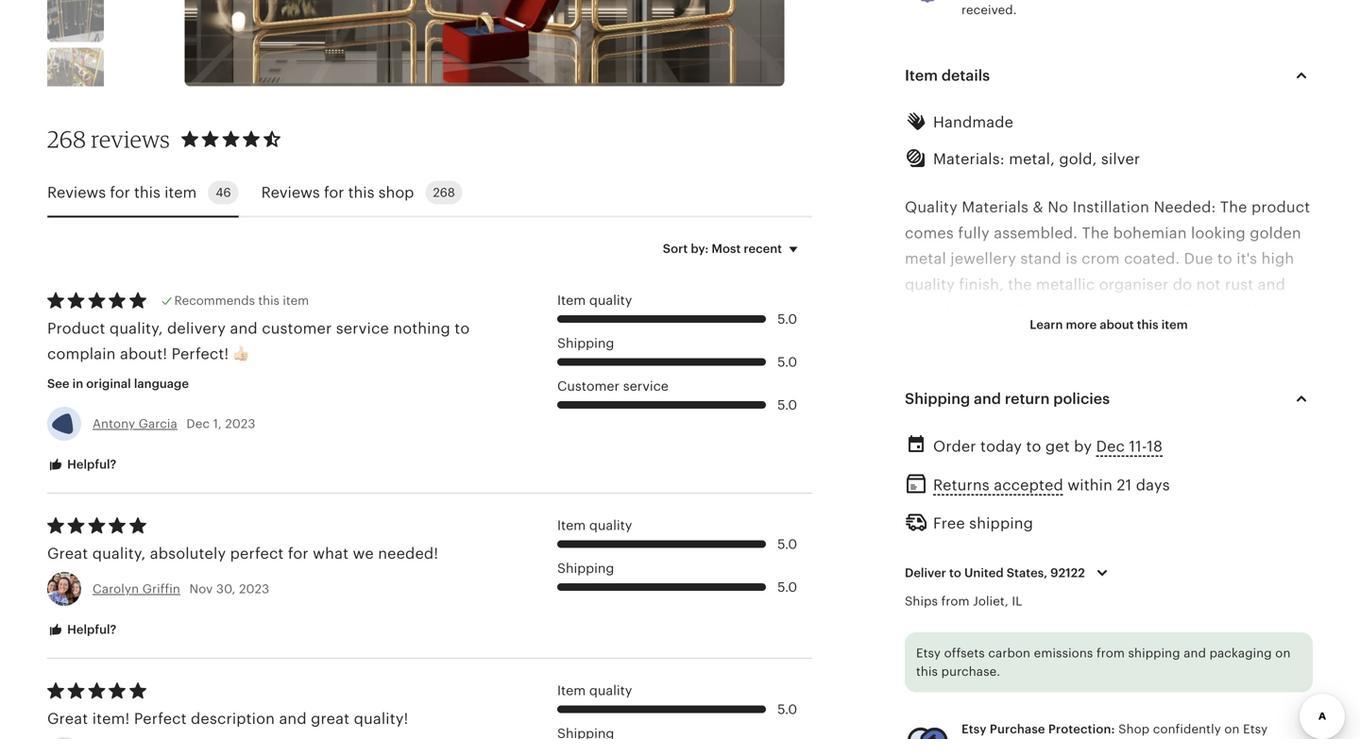 Task type: vqa. For each thing, say whether or not it's contained in the screenshot.
fully
yes



Task type: locate. For each thing, give the bounding box(es) containing it.
1 vertical spatial quality,
[[92, 546, 146, 563]]

a left chic
[[1266, 585, 1274, 602]]

1 vertical spatial helpful?
[[64, 623, 117, 637]]

and left packaging
[[1184, 647, 1207, 661]]

golden
[[1250, 225, 1302, 242]]

2 horizontal spatial the
[[1248, 302, 1272, 319]]

shipping up beautiful,
[[1129, 647, 1181, 661]]

service left nothing
[[336, 320, 389, 337]]

looking down purposes. on the bottom right of the page
[[905, 405, 960, 422]]

etsy for etsy purchase protection:
[[962, 723, 987, 737]]

1 5.0 from the top
[[778, 312, 798, 327]]

0 horizontal spatial item
[[164, 184, 197, 201]]

shiny down finish,
[[939, 302, 978, 319]]

can inside unique jewelry organiser unit: multiple storage parts allows your jewelleries to always tidy and neat. keeping your valuables organised is also important for their durability. by using this boho gold stand, you will avoid scratching and tarnishing your jewelleries. the luxurious  accessory stand offers a chic and more trendy alternative to a jewellery tray. this way, instead of storing your fashionable items in a box, you can present themes a beautiful, shiny display.
[[936, 662, 963, 679]]

foldable down various
[[921, 739, 981, 740]]

etsy inside etsy offsets carbon emissions from shipping and packaging on this purchase.
[[917, 647, 941, 661]]

for left what
[[288, 546, 309, 563]]

reviews right 46
[[261, 184, 320, 201]]

uniquely designed stylish gold metal jewelry and accessory image 10 image
[[47, 48, 104, 104]]

on right the it
[[1153, 328, 1171, 345]]

0 vertical spatial shiny
[[939, 302, 978, 319]]

2 vertical spatial jewellery
[[1210, 713, 1276, 730]]

on down this
[[1276, 647, 1291, 661]]

1 helpful? from the top
[[64, 458, 117, 472]]

unique
[[905, 456, 958, 473]]

tidy
[[1148, 482, 1176, 499]]

griffin
[[142, 582, 180, 597]]

shop
[[1119, 723, 1150, 737]]

1 horizontal spatial shipping
[[1129, 647, 1181, 661]]

1 horizontal spatial from
[[1097, 647, 1125, 661]]

and inside dropdown button
[[974, 391, 1002, 408]]

carbon
[[989, 647, 1031, 661]]

stand,
[[905, 559, 951, 576]]

luxurious down 92122
[[1024, 585, 1091, 602]]

2 vertical spatial item quality
[[558, 684, 632, 699]]

0 vertical spatial 268
[[47, 125, 86, 153]]

absolutely
[[150, 546, 226, 563]]

jewellery up finish,
[[951, 250, 1017, 267]]

foldable up policies
[[1052, 353, 1112, 370]]

0 horizontal spatial reviews
[[47, 184, 106, 201]]

item details
[[905, 67, 990, 84]]

on inside etsy offsets carbon emissions from shipping and packaging on this purchase.
[[1276, 647, 1291, 661]]

1 vertical spatial stand
[[964, 405, 1005, 422]]

to left get on the bottom
[[1027, 438, 1042, 455]]

from up beautiful,
[[1097, 647, 1125, 661]]

your inside quality materials & no instillation needed: the product comes fully assembled.  the bohemian looking golden metal jewellery stand is crom coated. due to it's high quality finish, the metallic organiser do not rust and stay shiny for a long time. you can easily hang the display to a wall or you can use it on a countertop. the accessory holder is foldable for multifunctional purposes.  due to it's luxurious material the rustic looking stand is suitable for every space in your home.
[[1223, 405, 1256, 422]]

metal inside quality materials & no instillation needed: the product comes fully assembled.  the bohemian looking golden metal jewellery stand is crom coated. due to it's high quality finish, the metallic organiser do not rust and stay shiny for a long time. you can easily hang the display to a wall or you can use it on a countertop. the accessory holder is foldable for multifunctional purposes.  due to it's luxurious material the rustic looking stand is suitable for every space in your home.
[[905, 250, 947, 267]]

language
[[134, 377, 189, 391]]

0 vertical spatial in
[[72, 377, 83, 391]]

0 vertical spatial shipping
[[970, 515, 1034, 532]]

jewellery inside unique jewelry organiser unit: multiple storage parts allows your jewelleries to always tidy and neat. keeping your valuables organised is also important for their durability. by using this boho gold stand, you will avoid scratching and tarnishing your jewelleries. the luxurious  accessory stand offers a chic and more trendy alternative to a jewellery tray. this way, instead of storing your fashionable items in a box, you can present themes a beautiful, shiny display.
[[1146, 610, 1212, 627]]

space
[[1157, 405, 1201, 422]]

ships
[[905, 595, 938, 609]]

item quality for to
[[558, 293, 632, 308]]

can down etsy purchase protection:
[[1038, 739, 1065, 740]]

is up today
[[1009, 405, 1021, 422]]

6 5.0 from the top
[[778, 702, 798, 718]]

shipping and return policies
[[905, 391, 1110, 408]]

1 vertical spatial service
[[623, 379, 669, 394]]

1 vertical spatial it's
[[1035, 379, 1056, 396]]

shiny
[[939, 302, 978, 319], [1173, 662, 1212, 679]]

for down use
[[1116, 353, 1137, 370]]

for down reviews
[[110, 184, 130, 201]]

2 vertical spatial on
[[1225, 723, 1240, 737]]

stand up today
[[964, 405, 1005, 422]]

more inside unique jewelry organiser unit: multiple storage parts allows your jewelleries to always tidy and neat. keeping your valuables organised is also important for their durability. by using this boho gold stand, you will avoid scratching and tarnishing your jewelleries. the luxurious  accessory stand offers a chic and more trendy alternative to a jewellery tray. this way, instead of storing your fashionable items in a box, you can present themes a beautiful, shiny display.
[[937, 610, 975, 627]]

0 vertical spatial foldable
[[1052, 353, 1112, 370]]

1 horizontal spatial foldable
[[1052, 353, 1112, 370]]

0 vertical spatial due
[[1185, 250, 1214, 267]]

this inside etsy offsets carbon emissions from shipping and packaging on this purchase.
[[917, 665, 938, 680]]

to up jewelleries.
[[950, 566, 962, 581]]

1 item quality from the top
[[558, 293, 632, 308]]

and left return
[[974, 391, 1002, 408]]

metal,
[[1009, 151, 1056, 168]]

item for product quality, delivery and customer service nothing to complain about! perfect! 👍🏻
[[558, 293, 586, 308]]

3 5.0 from the top
[[778, 398, 798, 413]]

it's up rust
[[1237, 250, 1258, 267]]

2023
[[225, 417, 256, 431], [239, 582, 270, 597]]

is up the metallic
[[1066, 250, 1078, 267]]

0 vertical spatial great
[[47, 546, 88, 563]]

stand down "tarnishing" on the right
[[1174, 585, 1215, 602]]

0 vertical spatial luxurious
[[1060, 379, 1128, 396]]

0 vertical spatial from
[[942, 595, 970, 609]]

1 vertical spatial jewellery
[[1146, 610, 1212, 627]]

product
[[1252, 199, 1311, 216]]

helpful? for great quality, absolutely perfect for what we needed!
[[64, 623, 117, 637]]

rustic
[[1224, 379, 1266, 396]]

0 horizontal spatial accessory
[[905, 353, 980, 370]]

quality
[[905, 199, 958, 216]]

0 vertical spatial on
[[1153, 328, 1171, 345]]

your
[[1223, 405, 1256, 422], [956, 482, 988, 499], [1043, 507, 1076, 524], [1252, 559, 1285, 576], [1076, 636, 1108, 653]]

you down way,
[[905, 662, 932, 679]]

your up neat.
[[956, 482, 988, 499]]

0 vertical spatial item quality
[[558, 293, 632, 308]]

0 vertical spatial helpful? button
[[33, 448, 131, 483]]

item quality for needed!
[[558, 518, 632, 533]]

0 vertical spatial jewellery
[[951, 250, 1017, 267]]

helpful? button down carolyn
[[33, 613, 131, 648]]

reviews down 268 reviews
[[47, 184, 106, 201]]

1 horizontal spatial in
[[1205, 405, 1219, 422]]

1 vertical spatial item quality
[[558, 518, 632, 533]]

0 horizontal spatial shipping
[[970, 515, 1034, 532]]

most
[[712, 242, 741, 256]]

is inside various original appearances: the metal jewellery set is foldable so you can either close
[[905, 739, 917, 740]]

learn more about this item button
[[1016, 308, 1203, 342]]

0 vertical spatial service
[[336, 320, 389, 337]]

1 helpful? button from the top
[[33, 448, 131, 483]]

2 vertical spatial stand
[[1174, 585, 1215, 602]]

stand inside unique jewelry organiser unit: multiple storage parts allows your jewelleries to always tidy and neat. keeping your valuables organised is also important for their durability. by using this boho gold stand, you will avoid scratching and tarnishing your jewelleries. the luxurious  accessory stand offers a chic and more trendy alternative to a jewellery tray. this way, instead of storing your fashionable items in a box, you can present themes a beautiful, shiny display.
[[1174, 585, 1215, 602]]

accessory inside quality materials & no instillation needed: the product comes fully assembled.  the bohemian looking golden metal jewellery stand is crom coated. due to it's high quality finish, the metallic organiser do not rust and stay shiny for a long time. you can easily hang the display to a wall or you can use it on a countertop. the accessory holder is foldable for multifunctional purposes.  due to it's luxurious material the rustic looking stand is suitable for every space in your home.
[[905, 353, 980, 370]]

2 horizontal spatial item
[[1162, 318, 1189, 332]]

and left great
[[279, 711, 307, 728]]

shiny down items
[[1173, 662, 1212, 679]]

2023 right 1, at the bottom left of page
[[225, 417, 256, 431]]

more down ships from joliet, il
[[937, 610, 975, 627]]

this inside unique jewelry organiser unit: multiple storage parts allows your jewelleries to always tidy and neat. keeping your valuables organised is also important for their durability. by using this boho gold stand, you will avoid scratching and tarnishing your jewelleries. the luxurious  accessory stand offers a chic and more trendy alternative to a jewellery tray. this way, instead of storing your fashionable items in a box, you can present themes a beautiful, shiny display.
[[1190, 533, 1217, 550]]

alternative
[[1032, 610, 1110, 627]]

1 vertical spatial looking
[[905, 405, 960, 422]]

1 vertical spatial metal
[[1164, 713, 1206, 730]]

and up 👍🏻 at the left of page
[[230, 320, 258, 337]]

for left every
[[1088, 405, 1108, 422]]

the down "multifunctional"
[[1196, 379, 1220, 396]]

is left also
[[1231, 507, 1243, 524]]

0 vertical spatial stand
[[1021, 250, 1062, 267]]

1 horizontal spatial etsy
[[962, 723, 987, 737]]

what
[[313, 546, 349, 563]]

antony
[[93, 417, 135, 431]]

1 vertical spatial on
[[1276, 647, 1291, 661]]

to
[[1218, 250, 1233, 267], [455, 320, 470, 337], [962, 328, 977, 345], [1016, 379, 1031, 396], [1027, 438, 1042, 455], [1075, 482, 1090, 499], [950, 566, 962, 581], [1114, 610, 1129, 627]]

reviews for reviews for this item
[[47, 184, 106, 201]]

neat.
[[937, 507, 974, 524]]

item quality
[[558, 293, 632, 308], [558, 518, 632, 533], [558, 684, 632, 699]]

0 horizontal spatial etsy
[[917, 647, 941, 661]]

themes
[[1028, 662, 1082, 679]]

metal right shop
[[1164, 713, 1206, 730]]

and down ships
[[905, 610, 933, 627]]

quality, inside the product quality, delivery and customer service nothing to complain about! perfect! 👍🏻
[[110, 320, 163, 337]]

it's
[[1237, 250, 1258, 267], [1035, 379, 1056, 396]]

item details button
[[888, 53, 1331, 98]]

using
[[1145, 533, 1186, 550]]

0 horizontal spatial service
[[336, 320, 389, 337]]

tab list
[[47, 170, 813, 218]]

every
[[1112, 405, 1153, 422]]

0 vertical spatial the
[[1009, 276, 1033, 293]]

1 horizontal spatial metal
[[1164, 713, 1206, 730]]

1 vertical spatial shipping
[[1129, 647, 1181, 661]]

1 horizontal spatial on
[[1225, 723, 1240, 737]]

for inside unique jewelry organiser unit: multiple storage parts allows your jewelleries to always tidy and neat. keeping your valuables organised is also important for their durability. by using this boho gold stand, you will avoid scratching and tarnishing your jewelleries. the luxurious  accessory stand offers a chic and more trendy alternative to a jewellery tray. this way, instead of storing your fashionable items in a box, you can present themes a beautiful, shiny display.
[[982, 533, 1003, 550]]

sort by: most recent
[[663, 242, 782, 256]]

quality, up about!
[[110, 320, 163, 337]]

0 horizontal spatial dec
[[187, 417, 210, 431]]

more left you
[[1066, 318, 1097, 332]]

in inside see in original language button
[[72, 377, 83, 391]]

it's up suitable
[[1035, 379, 1056, 396]]

item right the it
[[1162, 318, 1189, 332]]

can inside various original appearances: the metal jewellery set is foldable so you can either close
[[1038, 739, 1065, 740]]

0 horizontal spatial 268
[[47, 125, 86, 153]]

quality
[[905, 276, 955, 293], [590, 293, 632, 308], [590, 518, 632, 533], [590, 684, 632, 699]]

2 vertical spatial in
[[1247, 636, 1260, 653]]

quality, for product
[[110, 320, 163, 337]]

can down offsets at the right of the page
[[936, 662, 963, 679]]

1 vertical spatial item
[[283, 294, 309, 308]]

learn more about this item
[[1030, 318, 1189, 332]]

etsy up so on the right bottom of page
[[962, 723, 987, 737]]

jewelry
[[962, 456, 1017, 473]]

shipping and return policies button
[[888, 376, 1331, 422]]

1 vertical spatial from
[[1097, 647, 1125, 661]]

1 vertical spatial shiny
[[1173, 662, 1212, 679]]

1 horizontal spatial 268
[[433, 186, 455, 200]]

2023 for and
[[225, 417, 256, 431]]

this up customer
[[258, 294, 280, 308]]

assembled.
[[994, 225, 1078, 242]]

your down "rustic"
[[1223, 405, 1256, 422]]

foldable inside various original appearances: the metal jewellery set is foldable so you can either close
[[921, 739, 981, 740]]

0 horizontal spatial metal
[[905, 250, 947, 267]]

is down various
[[905, 739, 917, 740]]

2 vertical spatial item
[[1162, 318, 1189, 332]]

great for great quality, absolutely perfect for what we needed!
[[47, 546, 88, 563]]

and inside etsy offsets carbon emissions from shipping and packaging on this purchase.
[[1184, 647, 1207, 661]]

1 reviews from the left
[[47, 184, 106, 201]]

offers
[[1219, 585, 1262, 602]]

jewellery up fashionable
[[1146, 610, 1212, 627]]

1 vertical spatial great
[[47, 711, 88, 728]]

instillation
[[1073, 199, 1150, 216]]

this right use
[[1138, 318, 1159, 332]]

and down high
[[1258, 276, 1286, 293]]

trendy
[[980, 610, 1027, 627]]

this up "tarnishing" on the right
[[1190, 533, 1217, 550]]

and inside quality materials & no instillation needed: the product comes fully assembled.  the bohemian looking golden metal jewellery stand is crom coated. due to it's high quality finish, the metallic organiser do not rust and stay shiny for a long time. you can easily hang the display to a wall or you can use it on a countertop. the accessory holder is foldable for multifunctional purposes.  due to it's luxurious material the rustic looking stand is suitable for every space in your home.
[[1258, 276, 1286, 293]]

way,
[[905, 636, 938, 653]]

1 vertical spatial due
[[983, 379, 1012, 396]]

days
[[1137, 477, 1171, 494]]

helpful? button down antony
[[33, 448, 131, 483]]

a left long
[[1007, 302, 1016, 319]]

this down way,
[[917, 665, 938, 680]]

quality, up carolyn
[[92, 546, 146, 563]]

to right display
[[962, 328, 977, 345]]

item up customer
[[283, 294, 309, 308]]

1 horizontal spatial shiny
[[1173, 662, 1212, 679]]

1 horizontal spatial due
[[1185, 250, 1214, 267]]

stand
[[1021, 250, 1062, 267], [964, 405, 1005, 422], [1174, 585, 1215, 602]]

1 vertical spatial accessory
[[1095, 585, 1170, 602]]

to up fashionable
[[1114, 610, 1129, 627]]

shipping for needed!
[[558, 561, 615, 576]]

helpful? button for product quality, delivery and customer service nothing to complain about! perfect! 👍🏻
[[33, 448, 131, 483]]

1 vertical spatial shipping
[[905, 391, 971, 408]]

5.0
[[778, 312, 798, 327], [778, 355, 798, 370], [778, 398, 798, 413], [778, 537, 798, 552], [778, 580, 798, 595], [778, 702, 798, 718]]

1 vertical spatial 2023
[[239, 582, 270, 597]]

0 vertical spatial it's
[[1237, 250, 1258, 267]]

0 horizontal spatial on
[[1153, 328, 1171, 345]]

sort by: most recent button
[[649, 229, 819, 269]]

great for great item! perfect description and great quality!
[[47, 711, 88, 728]]

metal down comes
[[905, 250, 947, 267]]

packaging
[[1210, 647, 1273, 661]]

268
[[47, 125, 86, 153], [433, 186, 455, 200]]

states,
[[1007, 566, 1048, 581]]

2 5.0 from the top
[[778, 355, 798, 370]]

1 vertical spatial foldable
[[921, 739, 981, 740]]

etsy purchase protection:
[[962, 723, 1116, 737]]

can
[[1130, 302, 1156, 319], [1078, 328, 1104, 345], [936, 662, 963, 679], [1038, 739, 1065, 740]]

0 vertical spatial quality,
[[110, 320, 163, 337]]

2 horizontal spatial stand
[[1174, 585, 1215, 602]]

helpful? button for great quality, absolutely perfect for what we needed!
[[33, 613, 131, 648]]

in right see at the bottom of page
[[72, 377, 83, 391]]

2 vertical spatial shipping
[[558, 561, 615, 576]]

etsy left set
[[1244, 723, 1268, 737]]

jewellery left set
[[1210, 713, 1276, 730]]

accessory down scratching at bottom right
[[1095, 585, 1170, 602]]

etsy left offsets at the right of the page
[[917, 647, 941, 661]]

0 horizontal spatial due
[[983, 379, 1012, 396]]

the down rust
[[1248, 302, 1272, 319]]

2 horizontal spatial on
[[1276, 647, 1291, 661]]

0 vertical spatial 2023
[[225, 417, 256, 431]]

and
[[1258, 276, 1286, 293], [230, 320, 258, 337], [974, 391, 1002, 408], [905, 507, 933, 524], [1142, 559, 1170, 576], [905, 610, 933, 627], [1184, 647, 1207, 661], [279, 711, 307, 728]]

this
[[134, 184, 160, 201], [348, 184, 375, 201], [258, 294, 280, 308], [1138, 318, 1159, 332], [1190, 533, 1217, 550], [917, 665, 938, 680]]

2 vertical spatial the
[[1196, 379, 1220, 396]]

2 great from the top
[[47, 711, 88, 728]]

returns accepted button
[[934, 472, 1064, 500]]

on right confidently
[[1225, 723, 1240, 737]]

customer
[[558, 379, 620, 394]]

from right ships
[[942, 595, 970, 609]]

a up fashionable
[[1133, 610, 1142, 627]]

2 reviews from the left
[[261, 184, 320, 201]]

to inside dropdown button
[[950, 566, 962, 581]]

service
[[336, 320, 389, 337], [623, 379, 669, 394]]

silver
[[1102, 151, 1141, 168]]

helpful? down carolyn
[[64, 623, 117, 637]]

1,
[[213, 417, 222, 431]]

reviews
[[91, 125, 170, 153]]

0 horizontal spatial from
[[942, 595, 970, 609]]

0 vertical spatial metal
[[905, 250, 947, 267]]

0 vertical spatial helpful?
[[64, 458, 117, 472]]

wall
[[994, 328, 1023, 345]]

2 item quality from the top
[[558, 518, 632, 533]]

foldable inside quality materials & no instillation needed: the product comes fully assembled.  the bohemian looking golden metal jewellery stand is crom coated. due to it's high quality finish, the metallic organiser do not rust and stay shiny for a long time. you can easily hang the display to a wall or you can use it on a countertop. the accessory holder is foldable for multifunctional purposes.  due to it's luxurious material the rustic looking stand is suitable for every space in your home.
[[1052, 353, 1112, 370]]

accepted
[[994, 477, 1064, 494]]

268 left reviews
[[47, 125, 86, 153]]

1 vertical spatial in
[[1205, 405, 1219, 422]]

1 horizontal spatial reviews
[[261, 184, 320, 201]]

a down the emissions
[[1086, 662, 1095, 679]]

luxurious up every
[[1060, 379, 1128, 396]]

in
[[72, 377, 83, 391], [1205, 405, 1219, 422], [1247, 636, 1260, 653]]

0 horizontal spatial shiny
[[939, 302, 978, 319]]

either
[[1069, 739, 1112, 740]]

delivery
[[167, 320, 226, 337]]

item left 46
[[164, 184, 197, 201]]

1 great from the top
[[47, 546, 88, 563]]

luxurious inside unique jewelry organiser unit: multiple storage parts allows your jewelleries to always tidy and neat. keeping your valuables organised is also important for their durability. by using this boho gold stand, you will avoid scratching and tarnishing your jewelleries. the luxurious  accessory stand offers a chic and more trendy alternative to a jewellery tray. this way, instead of storing your fashionable items in a box, you can present themes a beautiful, shiny display.
[[1024, 585, 1091, 602]]

5 5.0 from the top
[[778, 580, 798, 595]]

2 helpful? button from the top
[[33, 613, 131, 648]]

to down organiser
[[1075, 482, 1090, 499]]

stand down assembled.
[[1021, 250, 1062, 267]]

0 vertical spatial more
[[1066, 318, 1097, 332]]

0 horizontal spatial stand
[[964, 405, 1005, 422]]

a
[[1007, 302, 1016, 319], [981, 328, 989, 345], [1176, 328, 1184, 345], [1266, 585, 1274, 602], [1133, 610, 1142, 627], [1264, 636, 1273, 653], [1086, 662, 1095, 679]]

dec
[[187, 417, 210, 431], [1097, 438, 1125, 455]]

antony garcia dec 1, 2023
[[93, 417, 256, 431]]

reviews for this shop
[[261, 184, 414, 201]]

1 vertical spatial more
[[937, 610, 975, 627]]

quality for great quality, absolutely perfect for what we needed!
[[590, 518, 632, 533]]

you right or
[[1047, 328, 1073, 345]]

0 vertical spatial accessory
[[905, 353, 980, 370]]

2 horizontal spatial in
[[1247, 636, 1260, 653]]

2 horizontal spatial etsy
[[1244, 723, 1268, 737]]

helpful? button
[[33, 448, 131, 483], [33, 613, 131, 648]]

in right space
[[1205, 405, 1219, 422]]

1 horizontal spatial stand
[[1021, 250, 1062, 267]]

1 horizontal spatial it's
[[1237, 250, 1258, 267]]

2 helpful? from the top
[[64, 623, 117, 637]]

reviews
[[47, 184, 106, 201], [261, 184, 320, 201]]

due up not
[[1185, 250, 1214, 267]]

1 vertical spatial luxurious
[[1024, 585, 1091, 602]]

etsy
[[917, 647, 941, 661], [962, 723, 987, 737], [1244, 723, 1268, 737]]

1 vertical spatial 268
[[433, 186, 455, 200]]

1 horizontal spatial dec
[[1097, 438, 1125, 455]]

to right nothing
[[455, 320, 470, 337]]

present
[[967, 662, 1023, 679]]

2023 for perfect
[[239, 582, 270, 597]]

jewellery inside quality materials & no instillation needed: the product comes fully assembled.  the bohemian looking golden metal jewellery stand is crom coated. due to it's high quality finish, the metallic organiser do not rust and stay shiny for a long time. you can easily hang the display to a wall or you can use it on a countertop. the accessory holder is foldable for multifunctional purposes.  due to it's luxurious material the rustic looking stand is suitable for every space in your home.
[[951, 250, 1017, 267]]

in inside quality materials & no instillation needed: the product comes fully assembled.  the bohemian looking golden metal jewellery stand is crom coated. due to it's high quality finish, the metallic organiser do not rust and stay shiny for a long time. you can easily hang the display to a wall or you can use it on a countertop. the accessory holder is foldable for multifunctional purposes.  due to it's luxurious material the rustic looking stand is suitable for every space in your home.
[[1205, 405, 1219, 422]]

0 horizontal spatial foldable
[[921, 739, 981, 740]]

no
[[1048, 199, 1069, 216]]

a down easily
[[1176, 328, 1184, 345]]

recent
[[744, 242, 782, 256]]

in up display.
[[1247, 636, 1260, 653]]

items
[[1202, 636, 1243, 653]]

dec up unit:
[[1097, 438, 1125, 455]]

shipping for to
[[558, 336, 615, 351]]

ships from joliet, il
[[905, 595, 1023, 609]]

metal
[[905, 250, 947, 267], [1164, 713, 1206, 730]]

1 horizontal spatial accessory
[[1095, 585, 1170, 602]]



Task type: describe. For each thing, give the bounding box(es) containing it.
multifunctional
[[1141, 353, 1253, 370]]

1 horizontal spatial item
[[283, 294, 309, 308]]

and down using
[[1142, 559, 1170, 576]]

free
[[934, 515, 966, 532]]

30,
[[216, 582, 236, 597]]

united
[[965, 566, 1004, 581]]

the inside unique jewelry organiser unit: multiple storage parts allows your jewelleries to always tidy and neat. keeping your valuables organised is also important for their durability. by using this boho gold stand, you will avoid scratching and tarnishing your jewelleries. the luxurious  accessory stand offers a chic and more trendy alternative to a jewellery tray. this way, instead of storing your fashionable items in a box, you can present themes a beautiful, shiny display.
[[992, 585, 1019, 602]]

rust
[[1226, 276, 1254, 293]]

a left box,
[[1264, 636, 1273, 653]]

carolyn griffin nov 30, 2023
[[93, 582, 270, 597]]

sort
[[663, 242, 688, 256]]

storing
[[1019, 636, 1071, 653]]

shipping inside etsy offsets carbon emissions from shipping and packaging on this purchase.
[[1129, 647, 1181, 661]]

return
[[1005, 391, 1050, 408]]

returns
[[934, 477, 990, 494]]

1 horizontal spatial looking
[[1192, 225, 1246, 242]]

close
[[1116, 739, 1155, 740]]

item for great quality, absolutely perfect for what we needed!
[[558, 518, 586, 533]]

see in original language button
[[33, 367, 203, 401]]

0 horizontal spatial it's
[[1035, 379, 1056, 396]]

nothing
[[393, 320, 451, 337]]

great quality, absolutely perfect for what we needed!
[[47, 546, 439, 563]]

can up the it
[[1130, 302, 1156, 319]]

needed!
[[378, 546, 439, 563]]

item inside item details dropdown button
[[905, 67, 938, 84]]

11-
[[1130, 438, 1147, 455]]

your down "gold"
[[1252, 559, 1285, 576]]

uniquely designed stylish gold metal jewelry and accessory image 9 image
[[47, 0, 104, 42]]

for left 'shop'
[[324, 184, 344, 201]]

always
[[1094, 482, 1143, 499]]

metal inside various original appearances: the metal jewellery set is foldable so you can either close
[[1164, 713, 1206, 730]]

deliver
[[905, 566, 947, 581]]

get
[[1046, 438, 1070, 455]]

the up crom
[[1082, 225, 1110, 242]]

this
[[1252, 610, 1282, 627]]

by
[[1123, 533, 1141, 550]]

jewelleries.
[[905, 585, 988, 602]]

1 horizontal spatial service
[[623, 379, 669, 394]]

0 horizontal spatial looking
[[905, 405, 960, 422]]

this left 'shop'
[[348, 184, 375, 201]]

46
[[216, 186, 231, 200]]

complain
[[47, 346, 116, 363]]

the left "product"
[[1221, 199, 1248, 216]]

organiser
[[1021, 456, 1094, 473]]

il
[[1012, 595, 1023, 609]]

more inside dropdown button
[[1066, 318, 1097, 332]]

protection:
[[1049, 723, 1116, 737]]

to up rust
[[1218, 250, 1233, 267]]

see in original language
[[47, 377, 189, 391]]

avoid
[[1015, 559, 1055, 576]]

shipping inside shipping and return policies dropdown button
[[905, 391, 971, 408]]

quality for product quality, delivery and customer service nothing to complain about! perfect! 👍🏻
[[590, 293, 632, 308]]

is inside unique jewelry organiser unit: multiple storage parts allows your jewelleries to always tidy and neat. keeping your valuables organised is also important for their durability. by using this boho gold stand, you will avoid scratching and tarnishing your jewelleries. the luxurious  accessory stand offers a chic and more trendy alternative to a jewellery tray. this way, instead of storing your fashionable items in a box, you can present themes a beautiful, shiny display.
[[1231, 507, 1243, 524]]

0 horizontal spatial the
[[1009, 276, 1033, 293]]

not
[[1197, 276, 1221, 293]]

item for great item! perfect description and great quality!
[[558, 684, 586, 699]]

etsy inside shop confidently on etsy
[[1244, 723, 1268, 737]]

confidently
[[1154, 723, 1222, 737]]

quality inside quality materials & no instillation needed: the product comes fully assembled.  the bohemian looking golden metal jewellery stand is crom coated. due to it's high quality finish, the metallic organiser do not rust and stay shiny for a long time. you can easily hang the display to a wall or you can use it on a countertop. the accessory holder is foldable for multifunctional purposes.  due to it's luxurious material the rustic looking stand is suitable for every space in your home.
[[905, 276, 955, 293]]

for down finish,
[[982, 302, 1003, 319]]

metallic
[[1037, 276, 1095, 293]]

etsy for etsy offsets carbon emissions from shipping and packaging on this purchase.
[[917, 647, 941, 661]]

accessory inside unique jewelry organiser unit: multiple storage parts allows your jewelleries to always tidy and neat. keeping your valuables organised is also important for their durability. by using this boho gold stand, you will avoid scratching and tarnishing your jewelleries. the luxurious  accessory stand offers a chic and more trendy alternative to a jewellery tray. this way, instead of storing your fashionable items in a box, you can present themes a beautiful, shiny display.
[[1095, 585, 1170, 602]]

from inside etsy offsets carbon emissions from shipping and packaging on this purchase.
[[1097, 647, 1125, 661]]

shiny inside quality materials & no instillation needed: the product comes fully assembled.  the bohemian looking golden metal jewellery stand is crom coated. due to it's high quality finish, the metallic organiser do not rust and stay shiny for a long time. you can easily hang the display to a wall or you can use it on a countertop. the accessory holder is foldable for multifunctional purposes.  due to it's luxurious material the rustic looking stand is suitable for every space in your home.
[[939, 302, 978, 319]]

scratching
[[1059, 559, 1138, 576]]

keeping
[[978, 507, 1039, 524]]

storage
[[1201, 456, 1257, 473]]

service inside the product quality, delivery and customer service nothing to complain about! perfect! 👍🏻
[[336, 320, 389, 337]]

a left wall
[[981, 328, 989, 345]]

do
[[1173, 276, 1193, 293]]

18
[[1147, 438, 1163, 455]]

jewelleries
[[993, 482, 1071, 499]]

is down or
[[1036, 353, 1048, 370]]

suitable
[[1025, 405, 1084, 422]]

3 item quality from the top
[[558, 684, 632, 699]]

and down allows
[[905, 507, 933, 524]]

0 vertical spatial dec
[[187, 417, 210, 431]]

organised
[[1153, 507, 1227, 524]]

on inside quality materials & no instillation needed: the product comes fully assembled.  the bohemian looking golden metal jewellery stand is crom coated. due to it's high quality finish, the metallic organiser do not rust and stay shiny for a long time. you can easily hang the display to a wall or you can use it on a countertop. the accessory holder is foldable for multifunctional purposes.  due to it's luxurious material the rustic looking stand is suitable for every space in your home.
[[1153, 328, 1171, 345]]

product
[[47, 320, 105, 337]]

to down the holder
[[1016, 379, 1031, 396]]

reviews for this item
[[47, 184, 197, 201]]

or
[[1027, 328, 1042, 345]]

jewellery inside various original appearances: the metal jewellery set is foldable so you can either close
[[1210, 713, 1276, 730]]

product quality, delivery and customer service nothing to complain about! perfect! 👍🏻
[[47, 320, 470, 363]]

helpful? for product quality, delivery and customer service nothing to complain about! perfect! 👍🏻
[[64, 458, 117, 472]]

1 vertical spatial dec
[[1097, 438, 1125, 455]]

this down reviews
[[134, 184, 160, 201]]

perfect
[[134, 711, 187, 728]]

to inside the product quality, delivery and customer service nothing to complain about! perfect! 👍🏻
[[455, 320, 470, 337]]

materials
[[962, 199, 1029, 216]]

shiny inside unique jewelry organiser unit: multiple storage parts allows your jewelleries to always tidy and neat. keeping your valuables organised is also important for their durability. by using this boho gold stand, you will avoid scratching and tarnishing your jewelleries. the luxurious  accessory stand offers a chic and more trendy alternative to a jewellery tray. this way, instead of storing your fashionable items in a box, you can present themes a beautiful, shiny display.
[[1173, 662, 1212, 679]]

quality for great item! perfect description and great quality!
[[590, 684, 632, 699]]

about
[[1100, 318, 1135, 332]]

perfect
[[230, 546, 284, 563]]

1 vertical spatial the
[[1248, 302, 1272, 319]]

order today to get by dec 11-18
[[934, 438, 1163, 455]]

item inside dropdown button
[[1162, 318, 1189, 332]]

perfect!
[[172, 346, 229, 363]]

durability.
[[1046, 533, 1119, 550]]

purposes.
[[905, 379, 978, 396]]

easily
[[1160, 302, 1202, 319]]

handmade
[[934, 114, 1014, 131]]

you left will
[[955, 559, 982, 576]]

see
[[47, 377, 69, 391]]

reviews for reviews for this shop
[[261, 184, 320, 201]]

quality, for great
[[92, 546, 146, 563]]

on inside shop confidently on etsy
[[1225, 723, 1240, 737]]

0 vertical spatial item
[[164, 184, 197, 201]]

👍🏻
[[233, 346, 248, 363]]

description
[[191, 711, 275, 728]]

in inside unique jewelry organiser unit: multiple storage parts allows your jewelleries to always tidy and neat. keeping your valuables organised is also important for their durability. by using this boho gold stand, you will avoid scratching and tarnishing your jewelleries. the luxurious  accessory stand offers a chic and more trendy alternative to a jewellery tray. this way, instead of storing your fashionable items in a box, you can present themes a beautiful, shiny display.
[[1247, 636, 1260, 653]]

your down alternative
[[1076, 636, 1108, 653]]

the right the countertop.
[[1279, 328, 1307, 345]]

display.
[[1216, 662, 1272, 679]]

can down time.
[[1078, 328, 1104, 345]]

original
[[86, 377, 131, 391]]

the inside various original appearances: the metal jewellery set is foldable so you can either close
[[1133, 713, 1160, 730]]

unique jewelry organiser unit: multiple storage parts allows your jewelleries to always tidy and neat. keeping your valuables organised is also important for their durability. by using this boho gold stand, you will avoid scratching and tarnishing your jewelleries. the luxurious  accessory stand offers a chic and more trendy alternative to a jewellery tray. this way, instead of storing your fashionable items in a box, you can present themes a beautiful, shiny display.
[[905, 456, 1310, 679]]

luxurious inside quality materials & no instillation needed: the product comes fully assembled.  the bohemian looking golden metal jewellery stand is crom coated. due to it's high quality finish, the metallic organiser do not rust and stay shiny for a long time. you can easily hang the display to a wall or you can use it on a countertop. the accessory holder is foldable for multifunctional purposes.  due to it's luxurious material the rustic looking stand is suitable for every space in your home.
[[1060, 379, 1128, 396]]

recommends this item
[[174, 294, 309, 308]]

stay
[[905, 302, 935, 319]]

nov
[[189, 582, 213, 597]]

gold,
[[1060, 151, 1098, 168]]

1 horizontal spatial the
[[1196, 379, 1220, 396]]

this inside dropdown button
[[1138, 318, 1159, 332]]

appearances:
[[1027, 713, 1129, 730]]

shop
[[379, 184, 414, 201]]

you inside various original appearances: the metal jewellery set is foldable so you can either close
[[1007, 739, 1034, 740]]

268 for 268 reviews
[[47, 125, 86, 153]]

materials:
[[934, 151, 1005, 168]]

you inside quality materials & no instillation needed: the product comes fully assembled.  the bohemian looking golden metal jewellery stand is crom coated. due to it's high quality finish, the metallic organiser do not rust and stay shiny for a long time. you can easily hang the display to a wall or you can use it on a countertop. the accessory holder is foldable for multifunctional purposes.  due to it's luxurious material the rustic looking stand is suitable for every space in your home.
[[1047, 328, 1073, 345]]

your down returns accepted within 21 days
[[1043, 507, 1076, 524]]

comes
[[905, 225, 954, 242]]

and inside the product quality, delivery and customer service nothing to complain about! perfect! 👍🏻
[[230, 320, 258, 337]]

quality materials & no instillation needed: the product comes fully assembled.  the bohemian looking golden metal jewellery stand is crom coated. due to it's high quality finish, the metallic organiser do not rust and stay shiny for a long time. you can easily hang the display to a wall or you can use it on a countertop. the accessory holder is foldable for multifunctional purposes.  due to it's luxurious material the rustic looking stand is suitable for every space in your home.
[[905, 199, 1311, 422]]

you
[[1098, 302, 1125, 319]]

policies
[[1054, 391, 1110, 408]]

item!
[[92, 711, 130, 728]]

268 for 268
[[433, 186, 455, 200]]

recommends
[[174, 294, 255, 308]]

offsets
[[945, 647, 985, 661]]

display
[[905, 328, 957, 345]]

268 reviews
[[47, 125, 170, 153]]

4 5.0 from the top
[[778, 537, 798, 552]]

tab list containing reviews for this item
[[47, 170, 813, 218]]

antony garcia link
[[93, 417, 177, 431]]

21
[[1117, 477, 1132, 494]]



